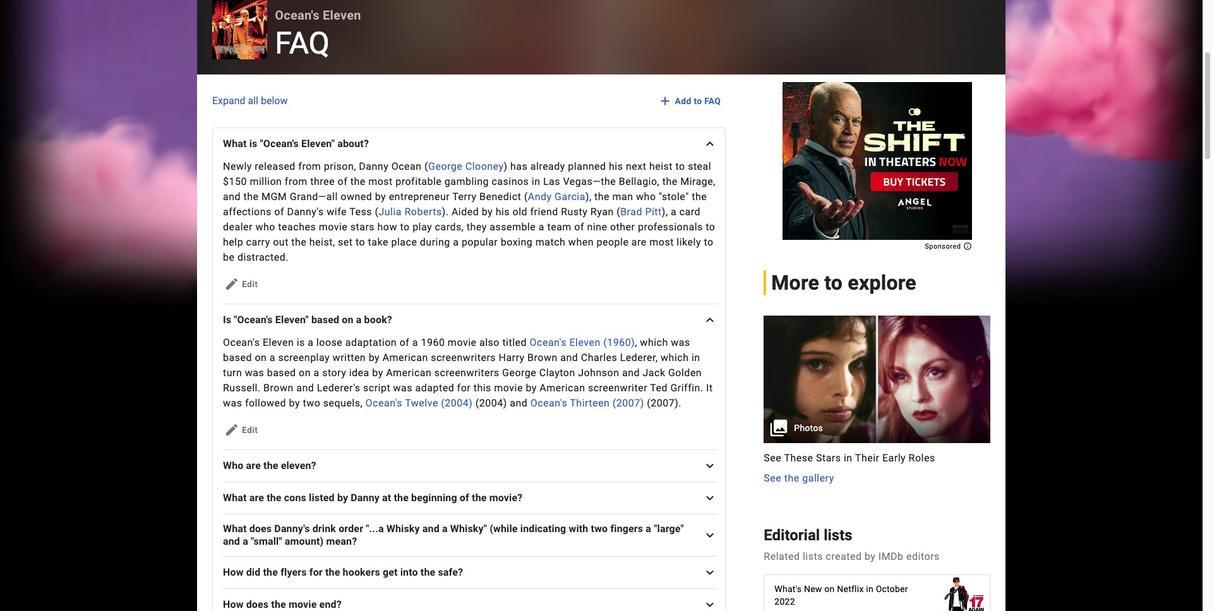 Task type: vqa. For each thing, say whether or not it's contained in the screenshot.
'search box'
no



Task type: locate. For each thing, give the bounding box(es) containing it.
add image
[[658, 93, 673, 109]]

),
[[586, 191, 592, 203], [662, 206, 668, 218]]

1 vertical spatial group
[[764, 316, 991, 486]]

1 vertical spatial are
[[246, 460, 261, 472]]

2 what from the top
[[223, 492, 247, 504]]

"ocean's right is
[[234, 314, 273, 326]]

), up professionals
[[662, 206, 668, 218]]

brown up clayton
[[528, 352, 558, 364]]

3 chevron right image from the top
[[703, 459, 718, 474]]

1 horizontal spatial faq
[[705, 96, 721, 106]]

0 horizontal spatial is
[[249, 138, 257, 150]]

2 vertical spatial american
[[540, 382, 585, 394]]

1 horizontal spatial group
[[764, 316, 991, 486]]

0 horizontal spatial ),
[[586, 191, 592, 203]]

match
[[536, 236, 566, 248]]

newly
[[223, 160, 252, 172]]

), inside the ), a card dealer who teaches movie stars how to play cards, they assemble a team of nine other professionals to help carry out the heist, set to take place during a popular boxing match when people are most likely to be distracted.
[[662, 206, 668, 218]]

what up did
[[223, 523, 247, 535]]

0 vertical spatial from
[[298, 160, 321, 172]]

), inside the ), the man who "stole" the affections of danny's wife tess (
[[586, 191, 592, 203]]

chevron right image for what are the cons listed by danny at the beginning of the movie?
[[703, 491, 718, 506]]

are inside dropdown button
[[249, 492, 264, 504]]

the down mirage,
[[692, 191, 707, 203]]

what inside dropdown button
[[223, 492, 247, 504]]

1 vertical spatial who
[[256, 221, 275, 233]]

(2004) down adapted
[[441, 397, 473, 409]]

expand all below
[[212, 95, 288, 107]]

0 vertical spatial danny's
[[287, 206, 324, 218]]

1 horizontal spatial for
[[457, 382, 471, 394]]

written
[[333, 352, 366, 364]]

movie up ocean's twelve (2004) (2004) and ocean's thirteen (2007) (2007).
[[494, 382, 523, 394]]

entrepreneur
[[389, 191, 450, 203]]

1 horizontal spatial based
[[267, 367, 296, 379]]

danny inside dropdown button
[[351, 492, 380, 504]]

of
[[338, 176, 348, 188], [274, 206, 284, 218], [575, 221, 584, 233], [400, 337, 410, 349], [460, 492, 469, 504]]

danny's down grand—all
[[287, 206, 324, 218]]

how did the flyers for the hookers get into the safe? button
[[223, 557, 726, 588]]

new
[[804, 585, 822, 595]]

faq down ocean's eleven
[[275, 25, 330, 61]]

( inside the ), the man who "stole" the affections of danny's wife tess (
[[375, 206, 379, 218]]

edit button for ) has already planned his next heist to steal $150 million from three of the most profitable gambling casinos in las vegas—the bellagio, the mirage, and the mgm grand—all owned by entrepreneur terry benedict (
[[223, 273, 263, 296]]

movie?
[[489, 492, 523, 504]]

are inside "dropdown button"
[[246, 460, 261, 472]]

0 vertical spatial most
[[368, 176, 393, 188]]

danny's up "amount)"
[[274, 523, 310, 535]]

0 vertical spatial what
[[223, 138, 247, 150]]

does up ""small""
[[249, 523, 272, 535]]

the inside "dropdown button"
[[264, 460, 278, 472]]

for left this
[[457, 382, 471, 394]]

how did the flyers for the hookers get into the safe?
[[223, 567, 463, 579]]

0 vertical spatial edit button
[[223, 273, 263, 296]]

when
[[569, 236, 594, 248]]

0 vertical spatial his
[[609, 160, 623, 172]]

brown up the followed
[[264, 382, 294, 394]]

screenwriters up this
[[435, 367, 500, 379]]

by up the julia at the top left
[[375, 191, 386, 203]]

listed
[[309, 492, 335, 504]]

two down the lederer's
[[303, 397, 321, 409]]

2 horizontal spatial based
[[311, 314, 339, 326]]

get
[[383, 567, 398, 579]]

), for a
[[662, 206, 668, 218]]

danny left at at the bottom
[[351, 492, 380, 504]]

the right did
[[263, 567, 278, 579]]

see left these
[[764, 452, 782, 464]]

whisky
[[387, 523, 420, 535]]

), for the
[[586, 191, 592, 203]]

group
[[212, 0, 267, 59], [764, 316, 991, 486]]

for inside the , which was based on a screenplay written by american screenwriters harry brown and charles lederer, which in turn was based on a story idea by american screenwriters george clayton johnson and jack golden russell. brown and lederer's script was adapted for this movie by american screenwriter ted griffin. it was followed by two sequels,
[[457, 382, 471, 394]]

and down lederer,
[[622, 367, 640, 379]]

1 vertical spatial most
[[650, 236, 674, 248]]

1 vertical spatial edit
[[242, 425, 258, 435]]

and down screenplay
[[296, 382, 314, 394]]

how for how did the flyers for the hookers get into the safe?
[[223, 567, 244, 579]]

movie inside dropdown button
[[289, 599, 317, 611]]

1 horizontal spatial his
[[609, 160, 623, 172]]

0 vertical spatial who
[[636, 191, 656, 203]]

1 vertical spatial what
[[223, 492, 247, 504]]

ocean's for ocean's twelve (2004) (2004) and ocean's thirteen (2007) (2007).
[[366, 397, 403, 409]]

american
[[383, 352, 428, 364], [386, 367, 432, 379], [540, 382, 585, 394]]

what is "ocean's eleven" about?
[[223, 138, 369, 150]]

1 see from the top
[[764, 452, 782, 464]]

0 vertical spatial "ocean's
[[260, 138, 299, 150]]

what are the cons listed by danny at the beginning of the movie?
[[223, 492, 523, 504]]

0 vertical spatial is
[[249, 138, 257, 150]]

to left steal
[[676, 160, 685, 172]]

5 chevron right image from the top
[[703, 528, 718, 543]]

the down these
[[785, 472, 800, 484]]

1 vertical spatial george
[[502, 367, 537, 379]]

0 horizontal spatial brown
[[264, 382, 294, 394]]

who up brad pitt link
[[636, 191, 656, 203]]

already
[[531, 160, 565, 172]]

explore
[[848, 271, 917, 295]]

0 horizontal spatial george
[[428, 160, 463, 172]]

1 horizontal spatial (2004)
[[476, 397, 507, 409]]

what does danny's drink order "...a whisky and a whisky" (while indicating with two fingers a "large" and a "small" amount) mean?
[[223, 523, 687, 548]]

the up ryan
[[595, 191, 610, 203]]

1 horizontal spatial most
[[650, 236, 674, 248]]

2 vertical spatial what
[[223, 523, 247, 535]]

( right tess
[[375, 206, 379, 218]]

who inside the ), a card dealer who teaches movie stars how to play cards, they assemble a team of nine other professionals to help carry out the heist, set to take place during a popular boxing match when people are most likely to be distracted.
[[256, 221, 275, 233]]

2 horizontal spatial eleven
[[570, 337, 601, 349]]

mgm
[[262, 191, 287, 203]]

by inside dropdown button
[[337, 492, 348, 504]]

2 see from the top
[[764, 472, 782, 484]]

griffin.
[[671, 382, 704, 394]]

what is "ocean's eleven" about? button
[[223, 128, 726, 159]]

their
[[855, 452, 880, 464]]

1 vertical spatial for
[[309, 567, 323, 579]]

does down did
[[246, 599, 269, 611]]

of down mgm
[[274, 206, 284, 218]]

and
[[223, 191, 241, 203], [561, 352, 578, 364], [622, 367, 640, 379], [296, 382, 314, 394], [510, 397, 528, 409], [423, 523, 440, 535], [223, 536, 240, 548]]

is up "newly"
[[249, 138, 257, 150]]

how for how does the movie end?
[[223, 599, 244, 611]]

eleven for ocean's eleven is a loose adaptation of a 1960 movie also titled ocean's eleven (1960)
[[263, 337, 294, 349]]

a down "stole"
[[671, 206, 677, 218]]

0 vertical spatial how
[[223, 567, 244, 579]]

0 vertical spatial edit
[[242, 279, 258, 289]]

1 vertical spatial faq
[[705, 96, 721, 106]]

on down screenplay
[[299, 367, 311, 379]]

0 horizontal spatial eleven
[[263, 337, 294, 349]]

0 vertical spatial two
[[303, 397, 321, 409]]

most down professionals
[[650, 236, 674, 248]]

the inside the ), a card dealer who teaches movie stars how to play cards, they assemble a team of nine other professionals to help carry out the heist, set to take place during a popular boxing match when people are most likely to be distracted.
[[291, 236, 307, 248]]

does for what
[[249, 523, 272, 535]]

imdb
[[879, 551, 904, 563]]

edit right edit icon
[[242, 279, 258, 289]]

what up "newly"
[[223, 138, 247, 150]]

chevron right image inside who are the eleven? "dropdown button"
[[703, 459, 718, 474]]

does inside what does danny's drink order "...a whisky and a whisky" (while indicating with two fingers a "large" and a "small" amount) mean?
[[249, 523, 272, 535]]

based down screenplay
[[267, 367, 296, 379]]

1 vertical spatial how
[[223, 599, 244, 611]]

story
[[322, 367, 346, 379]]

1 vertical spatial his
[[496, 206, 510, 218]]

1 vertical spatial eleven"
[[275, 314, 309, 326]]

two right with
[[591, 523, 608, 535]]

1 edit from the top
[[242, 279, 258, 289]]

which right ","
[[640, 337, 668, 349]]

add to faq
[[675, 96, 721, 106]]

by right listed
[[337, 492, 348, 504]]

netflix
[[837, 585, 864, 595]]

based up loose
[[311, 314, 339, 326]]

teaches
[[278, 221, 316, 233]]

ocean's
[[275, 8, 320, 23], [223, 337, 260, 349], [530, 337, 567, 349], [366, 397, 403, 409], [531, 397, 568, 409]]

american down the ocean's eleven is a loose adaptation of a 1960 movie also titled ocean's eleven (1960)
[[383, 352, 428, 364]]

of right beginning
[[460, 492, 469, 504]]

edit right edit image
[[242, 425, 258, 435]]

chevron right image inside 'how did the flyers for the hookers get into the safe?' dropdown button
[[703, 565, 718, 581]]

eleven" inside what is "ocean's eleven" about? dropdown button
[[301, 138, 335, 150]]

eleven for ocean's eleven
[[323, 8, 361, 23]]

ocean's right ocean's eleven image
[[275, 8, 320, 23]]

was down russell.
[[223, 397, 242, 409]]

did
[[246, 567, 261, 579]]

( up julia roberts ). aided by his old friend rusty ryan ( brad pitt
[[524, 191, 528, 203]]

for
[[457, 382, 471, 394], [309, 567, 323, 579]]

0 vertical spatial see
[[764, 452, 782, 464]]

on up loose
[[342, 314, 354, 326]]

cons
[[284, 492, 306, 504]]

movie inside the , which was based on a screenplay written by american screenwriters harry brown and charles lederer, which in turn was based on a story idea by american screenwriters george clayton johnson and jack golden russell. brown and lederer's script was adapted for this movie by american screenwriter ted griffin. it was followed by two sequels,
[[494, 382, 523, 394]]

drink
[[313, 523, 336, 535]]

cards,
[[435, 221, 464, 233]]

based inside dropdown button
[[311, 314, 339, 326]]

at
[[382, 492, 391, 504]]

what for what does danny's drink order "...a whisky and a whisky" (while indicating with two fingers a "large" and a "small" amount) mean?
[[223, 523, 247, 535]]

are down the other on the right of page
[[632, 236, 647, 248]]

1 vertical spatial danny
[[351, 492, 380, 504]]

julia
[[379, 206, 402, 218]]

in left their
[[844, 452, 853, 464]]

0 horizontal spatial lists
[[803, 551, 823, 563]]

1 vertical spatial edit button
[[223, 419, 263, 442]]

"stole"
[[659, 191, 689, 203]]

1 vertical spatial see
[[764, 472, 782, 484]]

zac efron in 17 again (2009) image
[[942, 572, 988, 612]]

0 horizontal spatial who
[[256, 221, 275, 233]]

chevron right image inside what does danny's drink order "...a whisky and a whisky" (while indicating with two fingers a "large" and a "small" amount) mean? dropdown button
[[703, 528, 718, 543]]

0 horizontal spatial most
[[368, 176, 393, 188]]

three
[[310, 176, 335, 188]]

eleven" up prison,
[[301, 138, 335, 150]]

is inside dropdown button
[[249, 138, 257, 150]]

1 how from the top
[[223, 567, 244, 579]]

2 edit from the top
[[242, 425, 258, 435]]

1 vertical spatial screenwriters
[[435, 367, 500, 379]]

3 what from the top
[[223, 523, 247, 535]]

0 horizontal spatial (2004)
[[441, 397, 473, 409]]

is
[[249, 138, 257, 150], [297, 337, 305, 349]]

editorial
[[764, 527, 820, 544]]

1 vertical spatial from
[[285, 176, 308, 188]]

johnson
[[578, 367, 620, 379]]

eleven" up screenplay
[[275, 314, 309, 326]]

1 vertical spatial lists
[[803, 551, 823, 563]]

1 vertical spatial two
[[591, 523, 608, 535]]

chevron right image inside what are the cons listed by danny at the beginning of the movie? dropdown button
[[703, 491, 718, 506]]

are down who are the eleven?
[[249, 492, 264, 504]]

lists up created
[[824, 527, 853, 544]]

1 vertical spatial "ocean's
[[234, 314, 273, 326]]

0 horizontal spatial for
[[309, 567, 323, 579]]

does for how
[[246, 599, 269, 611]]

).
[[442, 206, 449, 218]]

0 vertical spatial are
[[632, 236, 647, 248]]

chevron right image for is "ocean's eleven" based on a book?
[[703, 313, 718, 328]]

0 vertical spatial lists
[[824, 527, 853, 544]]

what down who at left bottom
[[223, 492, 247, 504]]

danny's
[[287, 206, 324, 218], [274, 523, 310, 535]]

0 vertical spatial ),
[[586, 191, 592, 203]]

danny down about?
[[359, 160, 389, 172]]

1 horizontal spatial eleven
[[323, 8, 361, 23]]

4 chevron right image from the top
[[703, 491, 718, 506]]

0 horizontal spatial based
[[223, 352, 252, 364]]

1 vertical spatial danny's
[[274, 523, 310, 535]]

are right who at left bottom
[[246, 460, 261, 472]]

has
[[511, 160, 528, 172]]

2 how from the top
[[223, 599, 244, 611]]

1 what from the top
[[223, 138, 247, 150]]

george down "harry" on the bottom of page
[[502, 367, 537, 379]]

eleven" inside is "ocean's eleven" based on a book? dropdown button
[[275, 314, 309, 326]]

chevron right image inside is "ocean's eleven" based on a book? dropdown button
[[703, 313, 718, 328]]

what for what are the cons listed by danny at the beginning of the movie?
[[223, 492, 247, 504]]

faq inside button
[[705, 96, 721, 106]]

) has already planned his next heist to steal $150 million from three of the most profitable gambling casinos in las vegas—the bellagio, the mirage, and the mgm grand—all owned by entrepreneur terry benedict (
[[223, 160, 716, 203]]

expand
[[212, 95, 246, 107]]

heist,
[[309, 236, 335, 248]]

team
[[547, 221, 572, 233]]

what inside what does danny's drink order "...a whisky and a whisky" (while indicating with two fingers a "large" and a "small" amount) mean?
[[223, 523, 247, 535]]

"ocean's up the released
[[260, 138, 299, 150]]

based up turn on the left bottom of the page
[[223, 352, 252, 364]]

group containing see these stars in their early roles
[[764, 316, 991, 486]]

1 vertical spatial based
[[223, 352, 252, 364]]

is
[[223, 314, 231, 326]]

1 horizontal spatial two
[[591, 523, 608, 535]]

movie down is "ocean's eleven" based on a book? dropdown button
[[448, 337, 477, 349]]

wife
[[327, 206, 347, 218]]

prison,
[[324, 160, 356, 172]]

chevron right image for how did the flyers for the hookers get into the safe?
[[703, 565, 718, 581]]

ocean
[[392, 160, 422, 172]]

in up andy
[[532, 176, 541, 188]]

in inside what's new on netflix in october 2022
[[866, 585, 874, 595]]

and down "$150"
[[223, 191, 241, 203]]

movie inside the ), a card dealer who teaches movie stars how to play cards, they assemble a team of nine other professionals to help carry out the heist, set to take place during a popular boxing match when people are most likely to be distracted.
[[319, 221, 348, 233]]

1 horizontal spatial lists
[[824, 527, 853, 544]]

0 vertical spatial does
[[249, 523, 272, 535]]

his down the benedict
[[496, 206, 510, 218]]

man
[[613, 191, 634, 203]]

based for book?
[[311, 314, 339, 326]]

0 vertical spatial based
[[311, 314, 339, 326]]

( up the other on the right of page
[[617, 206, 621, 218]]

ocean's for ocean's eleven is a loose adaptation of a 1960 movie also titled ocean's eleven (1960)
[[223, 337, 260, 349]]

brown
[[528, 352, 558, 364], [264, 382, 294, 394]]

eleven?
[[281, 460, 316, 472]]

see inside "see these stars in their early roles" "link"
[[764, 452, 782, 464]]

chevron right image inside what is "ocean's eleven" about? dropdown button
[[703, 136, 718, 152]]

0 vertical spatial brown
[[528, 352, 558, 364]]

how
[[223, 567, 244, 579], [223, 599, 244, 611]]

see the gallery button
[[764, 471, 835, 486]]

on right the new at the right bottom of page
[[825, 585, 835, 595]]

andy
[[528, 191, 552, 203]]

who up "carry"
[[256, 221, 275, 233]]

boxing
[[501, 236, 533, 248]]

nine
[[587, 221, 608, 233]]

edit button down the be
[[223, 273, 263, 296]]

people
[[597, 236, 629, 248]]

6 chevron right image from the top
[[703, 565, 718, 581]]

0 vertical spatial which
[[640, 337, 668, 349]]

who inside the ), the man who "stole" the affections of danny's wife tess (
[[636, 191, 656, 203]]

ocean's down is
[[223, 337, 260, 349]]

are inside the ), a card dealer who teaches movie stars how to play cards, they assemble a team of nine other professionals to help carry out the heist, set to take place during a popular boxing match when people are most likely to be distracted.
[[632, 236, 647, 248]]

casinos
[[492, 176, 529, 188]]

1 horizontal spatial is
[[297, 337, 305, 349]]

to right the add
[[694, 96, 702, 106]]

0 horizontal spatial group
[[212, 0, 267, 59]]

2 vertical spatial are
[[249, 492, 264, 504]]

dealer
[[223, 221, 253, 233]]

how does the movie end? button
[[223, 589, 726, 612]]

2 chevron right image from the top
[[703, 313, 718, 328]]

0 vertical spatial faq
[[275, 25, 330, 61]]

1 chevron right image from the top
[[703, 136, 718, 152]]

2 edit button from the top
[[223, 419, 263, 442]]

1 vertical spatial is
[[297, 337, 305, 349]]

card
[[680, 206, 701, 218]]

in right netflix
[[866, 585, 874, 595]]

from inside ) has already planned his next heist to steal $150 million from three of the most profitable gambling casinos in las vegas—the bellagio, the mirage, and the mgm grand—all owned by entrepreneur terry benedict (
[[285, 176, 308, 188]]

book?
[[364, 314, 392, 326]]

his left "next"
[[609, 160, 623, 172]]

harry
[[499, 352, 525, 364]]

"large"
[[654, 523, 684, 535]]

"ocean's
[[260, 138, 299, 150], [234, 314, 273, 326]]

order
[[339, 523, 363, 535]]

0 horizontal spatial faq
[[275, 25, 330, 61]]

a down friend
[[539, 221, 545, 233]]

a left 1960
[[412, 337, 418, 349]]

1 vertical spatial ),
[[662, 206, 668, 218]]

and inside ) has already planned his next heist to steal $150 million from three of the most profitable gambling casinos in las vegas—the bellagio, the mirage, and the mgm grand—all owned by entrepreneur terry benedict (
[[223, 191, 241, 203]]

during
[[420, 236, 450, 248]]

gambling
[[445, 176, 489, 188]]

see for see these stars in their early roles
[[764, 452, 782, 464]]

a left whisky"
[[442, 523, 448, 535]]

1 horizontal spatial ),
[[662, 206, 668, 218]]

most down newly released from prison, danny ocean ( george clooney
[[368, 176, 393, 188]]

most inside ) has already planned his next heist to steal $150 million from three of the most profitable gambling casinos in las vegas—the bellagio, the mirage, and the mgm grand—all owned by entrepreneur terry benedict (
[[368, 176, 393, 188]]

1 vertical spatial does
[[246, 599, 269, 611]]

chevron right image for what is "ocean's eleven" about?
[[703, 136, 718, 152]]

adapted
[[415, 382, 454, 394]]

1 horizontal spatial george
[[502, 367, 537, 379]]

most inside the ), a card dealer who teaches movie stars how to play cards, they assemble a team of nine other professionals to help carry out the heist, set to take place during a popular boxing match when people are most likely to be distracted.
[[650, 236, 674, 248]]

ocean's eleven (1960) link
[[530, 337, 635, 349]]

in inside "see these stars in their early roles" "link"
[[844, 452, 853, 464]]

0 horizontal spatial two
[[303, 397, 321, 409]]

who
[[223, 460, 244, 472]]

1 edit button from the top
[[223, 273, 263, 296]]

two
[[303, 397, 321, 409], [591, 523, 608, 535]]

in up golden
[[692, 352, 701, 364]]

to right professionals
[[706, 221, 716, 233]]

american up adapted
[[386, 367, 432, 379]]

see inside see the gallery button
[[764, 472, 782, 484]]

from up grand—all
[[285, 176, 308, 188]]

0 vertical spatial danny
[[359, 160, 389, 172]]

chevron right image
[[703, 136, 718, 152], [703, 313, 718, 328], [703, 459, 718, 474], [703, 491, 718, 506], [703, 528, 718, 543], [703, 565, 718, 581]]

1 horizontal spatial who
[[636, 191, 656, 203]]

in inside ) has already planned his next heist to steal $150 million from three of the most profitable gambling casinos in las vegas—the bellagio, the mirage, and the mgm grand—all owned by entrepreneur terry benedict (
[[532, 176, 541, 188]]

andy garcia
[[528, 191, 586, 203]]

chevron right image for what does danny's drink order "...a whisky and a whisky" (while indicating with two fingers a "large" and a "small" amount) mean?
[[703, 528, 718, 543]]

0 vertical spatial george
[[428, 160, 463, 172]]

2 vertical spatial based
[[267, 367, 296, 379]]

0 vertical spatial eleven"
[[301, 138, 335, 150]]

the left the movie?
[[472, 492, 487, 504]]

0 vertical spatial for
[[457, 382, 471, 394]]

faq right the add
[[705, 96, 721, 106]]



Task type: describe. For each thing, give the bounding box(es) containing it.
below
[[261, 95, 288, 107]]

see these stars in their early roles
[[764, 452, 936, 464]]

to inside ) has already planned his next heist to steal $150 million from three of the most profitable gambling casinos in las vegas—the bellagio, the mirage, and the mgm grand—all owned by entrepreneur terry benedict (
[[676, 160, 685, 172]]

followed
[[245, 397, 286, 409]]

steal
[[688, 160, 712, 172]]

), a card dealer who teaches movie stars how to play cards, they assemble a team of nine other professionals to help carry out the heist, set to take place during a popular boxing match when people are most likely to be distracted.
[[223, 206, 716, 263]]

1 vertical spatial brown
[[264, 382, 294, 394]]

, which was based on a screenplay written by american screenwriters harry brown and charles lederer, which in turn was based on a story idea by american screenwriters george clayton johnson and jack golden russell. brown and lederer's script was adapted for this movie by american screenwriter ted griffin. it was followed by two sequels,
[[223, 337, 713, 409]]

likely
[[677, 236, 701, 248]]

it
[[706, 382, 713, 394]]

was up ocean's twelve (2004) link
[[393, 382, 413, 394]]

the down flyers
[[271, 599, 286, 611]]

0 vertical spatial screenwriters
[[431, 352, 496, 364]]

friend
[[530, 206, 558, 218]]

the up affections
[[244, 191, 259, 203]]

edit image
[[224, 277, 239, 292]]

lists for editorial
[[824, 527, 853, 544]]

his inside ) has already planned his next heist to steal $150 million from three of the most profitable gambling casinos in las vegas—the bellagio, the mirage, and the mgm grand—all owned by entrepreneur terry benedict (
[[609, 160, 623, 172]]

photos group
[[764, 316, 991, 443]]

ted
[[650, 382, 668, 394]]

add to faq button
[[656, 90, 726, 112]]

what for what is "ocean's eleven" about?
[[223, 138, 247, 150]]

related lists created by imdb editors
[[764, 551, 940, 563]]

fingers
[[611, 523, 643, 535]]

by left imdb
[[865, 551, 876, 563]]

what does danny's drink order "...a whisky and a whisky" (while indicating with two fingers a "large" and a "small" amount) mean? button
[[223, 515, 726, 556]]

who are the eleven? button
[[223, 450, 726, 481]]

the left cons
[[267, 492, 282, 504]]

how
[[378, 221, 397, 233]]

of inside ) has already planned his next heist to steal $150 million from three of the most profitable gambling casinos in las vegas—the bellagio, the mirage, and the mgm grand—all owned by entrepreneur terry benedict (
[[338, 176, 348, 188]]

0 vertical spatial american
[[383, 352, 428, 364]]

a left book?
[[356, 314, 362, 326]]

place
[[391, 236, 417, 248]]

more to explore
[[772, 271, 917, 295]]

to inside button
[[694, 96, 702, 106]]

photos
[[794, 423, 823, 433]]

was up golden
[[671, 337, 690, 349]]

production art image
[[764, 316, 991, 443]]

1960
[[421, 337, 445, 349]]

chevron right image
[[703, 598, 718, 612]]

edit image
[[224, 423, 239, 438]]

set
[[338, 236, 353, 248]]

of inside the ), a card dealer who teaches movie stars how to play cards, they assemble a team of nine other professionals to help carry out the heist, set to take place during a popular boxing match when people are most likely to be distracted.
[[575, 221, 584, 233]]

next
[[626, 160, 647, 172]]

tess
[[350, 206, 372, 218]]

see the gallery
[[764, 472, 835, 484]]

to right more
[[825, 271, 843, 295]]

see for see the gallery
[[764, 472, 782, 484]]

a left screenplay
[[270, 352, 276, 364]]

by up they
[[482, 206, 493, 218]]

two inside what does danny's drink order "...a whisky and a whisky" (while indicating with two fingers a "large" and a "small" amount) mean?
[[591, 523, 608, 535]]

1 horizontal spatial brown
[[528, 352, 558, 364]]

benedict
[[480, 191, 521, 203]]

lederer's
[[317, 382, 361, 394]]

1 (2004) from the left
[[441, 397, 473, 409]]

by up ocean's twelve (2004) (2004) and ocean's thirteen (2007) (2007).
[[526, 382, 537, 394]]

of left 1960
[[400, 337, 410, 349]]

the left hookers
[[325, 567, 340, 579]]

what's new on netflix in october 2022
[[775, 585, 908, 608]]

assemble
[[490, 221, 536, 233]]

how does the movie end?
[[223, 599, 342, 611]]

they
[[467, 221, 487, 233]]

1 vertical spatial american
[[386, 367, 432, 379]]

see these stars in their early roles link
[[764, 451, 991, 466]]

carry
[[246, 236, 270, 248]]

on inside what's new on netflix in october 2022
[[825, 585, 835, 595]]

pitt
[[645, 206, 662, 218]]

screenwriter
[[588, 382, 648, 394]]

a down cards,
[[453, 236, 459, 248]]

a left story
[[314, 367, 320, 379]]

the right at at the bottom
[[394, 492, 409, 504]]

two inside the , which was based on a screenplay written by american screenwriters harry brown and charles lederer, which in turn was based on a story idea by american screenwriters george clayton johnson and jack golden russell. brown and lederer's script was adapted for this movie by american screenwriter ted griffin. it was followed by two sequels,
[[303, 397, 321, 409]]

2 (2004) from the left
[[476, 397, 507, 409]]

the up the 'owned'
[[350, 176, 366, 188]]

russell.
[[223, 382, 261, 394]]

on inside dropdown button
[[342, 314, 354, 326]]

affections
[[223, 206, 272, 218]]

who are the eleven?
[[223, 460, 316, 472]]

by up script
[[372, 367, 383, 379]]

,
[[635, 337, 637, 349]]

profitable
[[396, 176, 442, 188]]

amount)
[[285, 536, 324, 548]]

in inside the , which was based on a screenplay written by american screenwriters harry brown and charles lederer, which in turn was based on a story idea by american screenwriters george clayton johnson and jack golden russell. brown and lederer's script was adapted for this movie by american screenwriter ted griffin. it was followed by two sequels,
[[692, 352, 701, 364]]

created
[[826, 551, 862, 563]]

ocean's up clayton
[[530, 337, 567, 349]]

( inside ) has already planned his next heist to steal $150 million from three of the most profitable gambling casinos in las vegas—the bellagio, the mirage, and the mgm grand—all owned by entrepreneur terry benedict (
[[524, 191, 528, 203]]

take
[[368, 236, 389, 248]]

professionals
[[638, 221, 703, 233]]

0 vertical spatial group
[[212, 0, 267, 59]]

are for what are the cons listed by danny at the beginning of the movie?
[[249, 492, 264, 504]]

golden
[[668, 367, 702, 379]]

editorial lists
[[764, 527, 853, 544]]

other
[[610, 221, 635, 233]]

these
[[784, 452, 814, 464]]

ocean's eleven image
[[212, 0, 267, 59]]

the up "stole"
[[663, 176, 678, 188]]

(2007)
[[613, 397, 644, 409]]

lists for related
[[803, 551, 823, 563]]

all
[[248, 95, 258, 107]]

gallery
[[803, 472, 835, 484]]

( up profitable
[[425, 160, 428, 172]]

edit button for , which was based on a screenplay written by american screenwriters harry brown and charles lederer, which in turn was based on a story idea by american screenwriters george clayton johnson and jack golden russell. brown and lederer's script was adapted for this movie by american screenwriter ted griffin. it was followed by two sequels,
[[223, 419, 263, 442]]

by down "adaptation" on the bottom
[[369, 352, 380, 364]]

are for who are the eleven?
[[246, 460, 261, 472]]

of inside the ), the man who "stole" the affections of danny's wife tess (
[[274, 206, 284, 218]]

indicating
[[520, 523, 566, 535]]

by inside ) has already planned his next heist to steal $150 million from three of the most profitable gambling casinos in las vegas—the bellagio, the mirage, and the mgm grand—all owned by entrepreneur terry benedict (
[[375, 191, 386, 203]]

and up clayton
[[561, 352, 578, 364]]

to right the set
[[356, 236, 365, 248]]

chevron right image for who are the eleven?
[[703, 459, 718, 474]]

hookers
[[343, 567, 380, 579]]

danny's inside the ), the man who "stole" the affections of danny's wife tess (
[[287, 206, 324, 218]]

a left "large"
[[646, 523, 652, 535]]

old
[[513, 206, 528, 218]]

danny's inside what does danny's drink order "...a whisky and a whisky" (while indicating with two fingers a "large" and a "small" amount) mean?
[[274, 523, 310, 535]]

lederer,
[[620, 352, 658, 364]]

by right the followed
[[289, 397, 300, 409]]

play
[[413, 221, 432, 233]]

a up screenplay
[[308, 337, 314, 349]]

), the man who "stole" the affections of danny's wife tess (
[[223, 191, 707, 218]]

the inside button
[[785, 472, 800, 484]]

photos link
[[764, 316, 991, 443]]

ocean's for ocean's eleven
[[275, 8, 320, 23]]

heist
[[649, 160, 673, 172]]

beginning
[[411, 492, 457, 504]]

and down "harry" on the bottom of page
[[510, 397, 528, 409]]

(while
[[490, 523, 518, 535]]

popular
[[462, 236, 498, 248]]

planned
[[568, 160, 606, 172]]

vegas—the
[[563, 176, 616, 188]]

)
[[504, 160, 508, 172]]

for inside dropdown button
[[309, 567, 323, 579]]

help
[[223, 236, 243, 248]]

edit for ) has already planned his next heist to steal $150 million from three of the most profitable gambling casinos in las vegas—the bellagio, the mirage, and the mgm grand—all owned by entrepreneur terry benedict (
[[242, 279, 258, 289]]

roberts
[[405, 206, 442, 218]]

also
[[480, 337, 500, 349]]

ocean's down clayton
[[531, 397, 568, 409]]

edit for , which was based on a screenplay written by american screenwriters harry brown and charles lederer, which in turn was based on a story idea by american screenwriters george clayton johnson and jack golden russell. brown and lederer's script was adapted for this movie by american screenwriter ted griffin. it was followed by two sequels,
[[242, 425, 258, 435]]

sponsored content section
[[783, 82, 972, 251]]

george inside the , which was based on a screenplay written by american screenwriters harry brown and charles lederer, which in turn was based on a story idea by american screenwriters george clayton johnson and jack golden russell. brown and lederer's script was adapted for this movie by american screenwriter ted griffin. it was followed by two sequels,
[[502, 367, 537, 379]]

expand all below button
[[212, 93, 288, 109]]

0 horizontal spatial his
[[496, 206, 510, 218]]

what's
[[775, 585, 802, 595]]

ocean's thirteen (2007) link
[[531, 397, 644, 409]]

was up russell.
[[245, 367, 264, 379]]

mean?
[[326, 536, 357, 548]]

"...a
[[366, 523, 384, 535]]

and right whisky
[[423, 523, 440, 535]]

twelve
[[405, 397, 438, 409]]

to up place
[[400, 221, 410, 233]]

a left ""small""
[[243, 536, 248, 548]]

to right likely
[[704, 236, 714, 248]]

and left ""small""
[[223, 536, 240, 548]]

aided
[[452, 206, 479, 218]]

screenplay
[[278, 352, 330, 364]]

sequels,
[[323, 397, 363, 409]]

the right into
[[421, 567, 436, 579]]

1 vertical spatial which
[[661, 352, 689, 364]]

based for screenplay
[[223, 352, 252, 364]]

mirage,
[[681, 176, 716, 188]]

of inside dropdown button
[[460, 492, 469, 504]]

on up russell.
[[255, 352, 267, 364]]

thirteen
[[570, 397, 610, 409]]

las
[[543, 176, 561, 188]]



